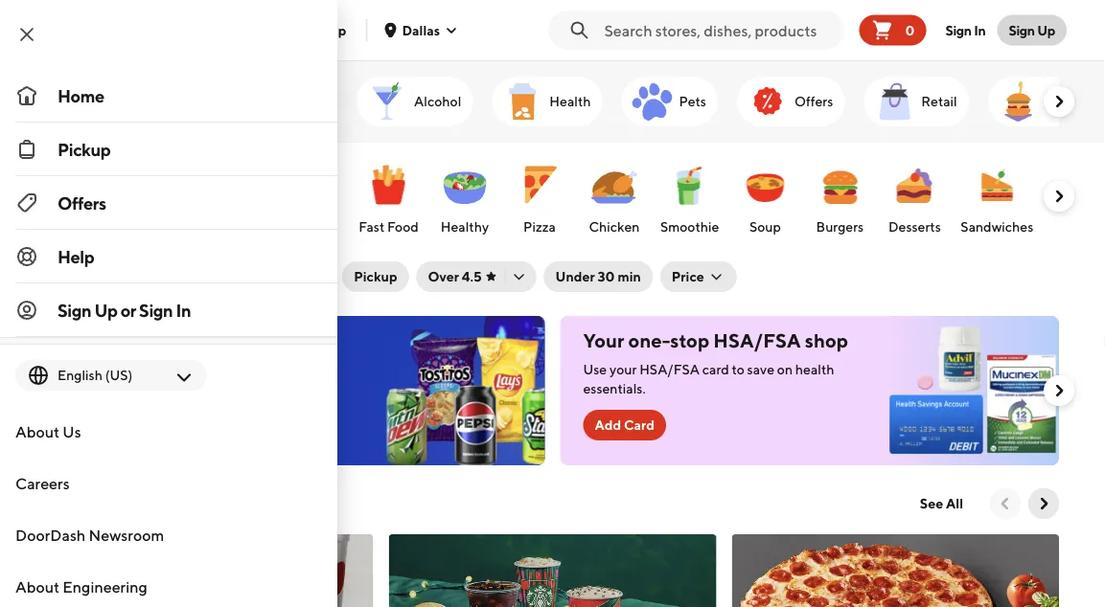 Task type: locate. For each thing, give the bounding box(es) containing it.
up
[[1038, 22, 1056, 38], [94, 300, 117, 321]]

1 next button of carousel image from the top
[[1050, 92, 1069, 111]]

delivery
[[58, 269, 109, 285]]

0 horizontal spatial offers link
[[0, 176, 337, 230]]

in up -
[[176, 300, 191, 321]]

about left us
[[15, 423, 60, 441]]

1 vertical spatial pickup
[[58, 139, 111, 160]]

offers up trending
[[58, 193, 106, 213]]

engineering
[[63, 579, 147, 597]]

0 horizontal spatial in
[[176, 300, 191, 321]]

smoothie
[[660, 219, 719, 235]]

1 vertical spatial pickup button
[[342, 262, 409, 292]]

up for sign up or sign in
[[94, 300, 117, 321]]

1 horizontal spatial hsa/fsa
[[714, 330, 801, 352]]

2 vertical spatial pickup
[[354, 269, 397, 285]]

hsa/fsa down one-
[[640, 362, 700, 378]]

dallas
[[402, 22, 440, 38]]

health image
[[500, 79, 546, 125]]

0 vertical spatial in
[[974, 22, 986, 38]]

careers link
[[0, 458, 337, 510]]

2 horizontal spatial pickup
[[354, 269, 397, 285]]

2 about from the top
[[15, 579, 60, 597]]

0 vertical spatial hsa/fsa
[[714, 330, 801, 352]]

sign right sign in on the right of page
[[1009, 22, 1035, 38]]

0 vertical spatial pickup
[[303, 22, 346, 38]]

your
[[610, 362, 637, 378]]

coffee
[[292, 219, 334, 235]]

add card
[[595, 418, 655, 433]]

mix & match - buy 2, save $2 on select pepsi® zero sugar, tostitos®, lay's®, starry®, mtn dew® & more
[[69, 330, 335, 397]]

sign
[[946, 22, 972, 38], [1009, 22, 1035, 38], [58, 300, 91, 321], [139, 300, 173, 321]]

0 horizontal spatial save
[[254, 330, 294, 352]]

about down doordash
[[15, 579, 60, 597]]

sign right 0
[[946, 22, 972, 38]]

1 vertical spatial hsa/fsa
[[640, 362, 700, 378]]

offers right offers icon
[[795, 93, 833, 109]]

offers
[[795, 93, 833, 109], [58, 193, 106, 213], [283, 269, 323, 285]]

about for about us
[[15, 423, 60, 441]]

starry®,
[[123, 381, 190, 397]]

national favorites link
[[46, 489, 234, 520]]

next button of carousel image right catering image
[[1050, 92, 1069, 111]]

health
[[550, 93, 591, 109]]

0 vertical spatial next button of carousel image
[[1050, 92, 1069, 111]]

& left more
[[275, 381, 283, 397]]

1 vertical spatial up
[[94, 300, 117, 321]]

pickup link
[[0, 123, 337, 176]]

acclaimed link
[[123, 152, 195, 241]]

1 horizontal spatial save
[[747, 362, 775, 378]]

us
[[63, 423, 81, 441]]

favorites
[[142, 490, 234, 518]]

offers button
[[249, 262, 335, 292]]

pickup
[[303, 22, 346, 38], [58, 139, 111, 160], [354, 269, 397, 285]]

offers down the coffee
[[283, 269, 323, 285]]

1 vertical spatial next button of carousel image
[[1050, 187, 1069, 206]]

1 about from the top
[[15, 423, 60, 441]]

over
[[428, 269, 459, 285]]

soup
[[750, 219, 781, 235]]

your
[[583, 330, 625, 352]]

catering link
[[988, 77, 1105, 127]]

1 horizontal spatial offers
[[283, 269, 323, 285]]

next button of carousel image
[[1050, 382, 1069, 401], [1034, 495, 1054, 514]]

0 horizontal spatial under
[[148, 269, 187, 285]]

1 vertical spatial offers link
[[0, 176, 337, 230]]

under left $3
[[148, 269, 187, 285]]

healthy
[[441, 219, 489, 235]]

up left the or
[[94, 300, 117, 321]]

2 vertical spatial offers
[[283, 269, 323, 285]]

under left 30
[[556, 269, 595, 285]]

about us link
[[0, 407, 337, 458]]

&
[[106, 330, 118, 352], [275, 381, 283, 397]]

sign for sign up or sign in
[[58, 300, 91, 321]]

0 horizontal spatial up
[[94, 300, 117, 321]]

help
[[58, 246, 94, 267]]

0 horizontal spatial &
[[106, 330, 118, 352]]

2 horizontal spatial offers
[[795, 93, 833, 109]]

home link
[[0, 69, 337, 123]]

0 vertical spatial save
[[254, 330, 294, 352]]

pets image
[[629, 79, 675, 125]]

1 vertical spatial next button of carousel image
[[1034, 495, 1054, 514]]

0
[[905, 22, 915, 38]]

1 horizontal spatial offers link
[[737, 77, 845, 127]]

sandwiches
[[961, 219, 1034, 235]]

1 vertical spatial save
[[747, 362, 775, 378]]

1 horizontal spatial up
[[1038, 22, 1056, 38]]

grocery image
[[227, 79, 273, 125]]

select
[[91, 362, 127, 378]]

save
[[254, 330, 294, 352], [747, 362, 775, 378]]

0 vertical spatial offers
[[795, 93, 833, 109]]

2 under from the left
[[556, 269, 595, 285]]

help link
[[0, 230, 337, 284]]

hsa/fsa
[[714, 330, 801, 352], [640, 362, 700, 378]]

next button of carousel image down catering link on the top of the page
[[1050, 187, 1069, 206]]

sign up mix
[[58, 300, 91, 321]]

0 vertical spatial up
[[1038, 22, 1056, 38]]

save right '2,'
[[254, 330, 294, 352]]

0 vertical spatial pickup button
[[291, 15, 358, 46]]

1 horizontal spatial in
[[974, 22, 986, 38]]

sign for sign in
[[946, 22, 972, 38]]

$2
[[298, 330, 321, 352]]

0 horizontal spatial pickup
[[58, 139, 111, 160]]

delivery fees: under $3
[[58, 269, 206, 285]]

in
[[974, 22, 986, 38], [176, 300, 191, 321]]

1 horizontal spatial &
[[275, 381, 283, 397]]

in left sign up
[[974, 22, 986, 38]]

1 horizontal spatial pickup
[[303, 22, 346, 38]]

2 next button of carousel image from the top
[[1050, 187, 1069, 206]]

0 vertical spatial about
[[15, 423, 60, 441]]

1 vertical spatial &
[[275, 381, 283, 397]]

pickup for bottommost pickup button
[[354, 269, 397, 285]]

retail link
[[864, 77, 969, 127]]

1 vertical spatial about
[[15, 579, 60, 597]]

pickup for topmost pickup button
[[303, 22, 346, 38]]

& right mix
[[106, 330, 118, 352]]

sugar,
[[215, 362, 253, 378]]

under
[[148, 269, 187, 285], [556, 269, 595, 285]]

about for about engineering
[[15, 579, 60, 597]]

alcohol link
[[357, 77, 473, 127]]

open menu image
[[13, 19, 36, 42]]

or
[[120, 300, 136, 321]]

4.5
[[462, 269, 482, 285]]

tostitos®,
[[255, 362, 335, 378]]

close image
[[15, 23, 38, 46]]

-
[[183, 330, 192, 352]]

save right to
[[747, 362, 775, 378]]

next button of carousel image
[[1050, 92, 1069, 111], [1050, 187, 1069, 206]]

hsa/fsa up to
[[714, 330, 801, 352]]

use
[[583, 362, 607, 378]]

up up catering link on the top of the page
[[1038, 22, 1056, 38]]

mtn
[[193, 381, 224, 397]]

zero
[[184, 362, 212, 378]]

pets
[[679, 93, 707, 109]]

pickup inside pickup link
[[58, 139, 111, 160]]

national
[[46, 490, 137, 518]]

1 vertical spatial offers
[[58, 193, 106, 213]]

add card button
[[583, 410, 666, 441]]

1 horizontal spatial under
[[556, 269, 595, 285]]

offers link
[[737, 77, 845, 127], [0, 176, 337, 230]]

1 vertical spatial in
[[176, 300, 191, 321]]



Task type: describe. For each thing, give the bounding box(es) containing it.
chicken
[[589, 219, 640, 235]]

newsroom
[[89, 527, 164, 545]]

offers inside button
[[283, 269, 323, 285]]

under 30 min button
[[544, 262, 653, 292]]

dallas button
[[383, 22, 459, 38]]

health link
[[492, 77, 603, 127]]

food
[[387, 219, 419, 235]]

retail image
[[872, 79, 918, 125]]

shop
[[805, 330, 848, 352]]

over 4.5 button
[[417, 262, 536, 292]]

alcohol
[[414, 93, 462, 109]]

your one-stop hsa/fsa shop use your hsa/fsa card to save on health essentials.
[[583, 330, 848, 397]]

doordash
[[15, 527, 86, 545]]

sign for sign up
[[1009, 22, 1035, 38]]

under 30 min
[[556, 269, 641, 285]]

on
[[777, 362, 793, 378]]

pepsi®
[[130, 362, 181, 378]]

to
[[732, 362, 745, 378]]

one-
[[629, 330, 670, 352]]

see all link
[[909, 489, 975, 520]]

sign in link
[[934, 11, 997, 49]]

sign up
[[1009, 22, 1056, 38]]

catering
[[1046, 93, 1099, 109]]

catering image
[[996, 79, 1042, 125]]

about engineering
[[15, 579, 147, 597]]

retail
[[922, 93, 958, 109]]

0 vertical spatial &
[[106, 330, 118, 352]]

fees:
[[112, 269, 145, 285]]

burgers
[[816, 219, 864, 235]]

fast
[[359, 219, 385, 235]]

previous button of carousel image
[[996, 495, 1015, 514]]

price button
[[660, 262, 737, 292]]

trending
[[53, 219, 108, 235]]

match
[[122, 330, 179, 352]]

under inside button
[[556, 269, 595, 285]]

fast food
[[359, 219, 419, 235]]

card
[[624, 418, 655, 433]]

sign up or sign in
[[58, 300, 191, 321]]

more
[[286, 381, 317, 397]]

in inside the "sign in" link
[[974, 22, 986, 38]]

doordash newsroom
[[15, 527, 164, 545]]

offers image
[[745, 79, 791, 125]]

about us
[[15, 423, 81, 441]]

on
[[69, 362, 88, 378]]

mix
[[69, 330, 102, 352]]

0 vertical spatial next button of carousel image
[[1050, 382, 1069, 401]]

desserts
[[889, 219, 941, 235]]

save inside mix & match - buy 2, save $2 on select pepsi® zero sugar, tostitos®, lay's®, starry®, mtn dew® & more
[[254, 330, 294, 352]]

save inside your one-stop hsa/fsa shop use your hsa/fsa card to save on health essentials.
[[747, 362, 775, 378]]

stop
[[670, 330, 710, 352]]

up for sign up
[[1038, 22, 1056, 38]]

1 under from the left
[[148, 269, 187, 285]]

pizza
[[523, 219, 556, 235]]

lay's®,
[[69, 381, 121, 397]]

card
[[703, 362, 729, 378]]

price
[[672, 269, 704, 285]]

sign right the or
[[139, 300, 173, 321]]

over 4.5
[[428, 269, 482, 285]]

national favorites
[[46, 490, 234, 518]]

see all
[[920, 496, 964, 512]]

dew®
[[226, 381, 272, 397]]

sign up link
[[997, 15, 1067, 46]]

convenience image
[[58, 79, 104, 125]]

all
[[946, 496, 964, 512]]

buy
[[195, 330, 230, 352]]

2,
[[234, 330, 250, 352]]

health
[[796, 362, 835, 378]]

add
[[595, 418, 621, 433]]

in inside sign up or sign in link
[[176, 300, 191, 321]]

min
[[618, 269, 641, 285]]

30
[[598, 269, 615, 285]]

$3
[[190, 269, 206, 285]]

essentials.
[[583, 381, 646, 397]]

see
[[920, 496, 944, 512]]

0 button
[[859, 15, 926, 46]]

0 vertical spatial offers link
[[737, 77, 845, 127]]

trending link
[[48, 152, 113, 241]]

doordash newsroom link
[[0, 510, 337, 562]]

0 horizontal spatial hsa/fsa
[[640, 362, 700, 378]]

home
[[58, 85, 104, 106]]

sign up or sign in link
[[0, 284, 337, 337]]

alcohol image
[[364, 79, 410, 125]]

about engineering link
[[0, 562, 337, 608]]

breakfast
[[209, 219, 267, 235]]

careers
[[15, 475, 70, 493]]

acclaimed
[[127, 219, 191, 235]]

0 horizontal spatial offers
[[58, 193, 106, 213]]

sign in
[[946, 22, 986, 38]]

pets link
[[622, 77, 718, 127]]



Task type: vqa. For each thing, say whether or not it's contained in the screenshot.
the bottom Next button of carousel image
yes



